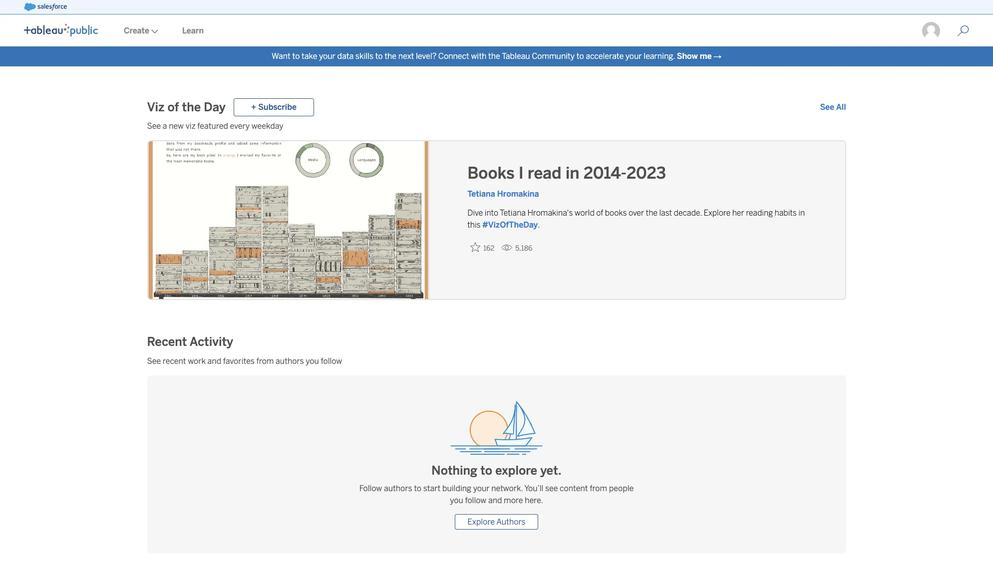 Task type: vqa. For each thing, say whether or not it's contained in the screenshot.
email field
no



Task type: describe. For each thing, give the bounding box(es) containing it.
#vizoftheday link
[[482, 220, 538, 230]]

connect
[[438, 51, 469, 61]]

of inside dive into tetiana hromakina's world of books over the last decade. explore her reading habits in this #vizoftheday .
[[596, 208, 603, 218]]

5,186 views element
[[498, 240, 537, 257]]

see for see all
[[820, 102, 835, 112]]

2014-
[[584, 164, 627, 183]]

explore authors
[[468, 517, 526, 527]]

content
[[560, 484, 588, 493]]

you inside follow authors to start building your network. you'll see content from people you follow and more here.
[[450, 496, 463, 505]]

dive into tetiana hromakina's world of books over the last decade. explore her reading habits in this #vizoftheday .
[[467, 208, 805, 230]]

every
[[230, 121, 250, 131]]

featured
[[197, 121, 228, 131]]

show
[[677, 51, 698, 61]]

in inside dive into tetiana hromakina's world of books over the last decade. explore her reading habits in this #vizoftheday .
[[799, 208, 805, 218]]

network.
[[491, 484, 523, 493]]

the left next
[[385, 51, 397, 61]]

in inside 'link'
[[566, 164, 580, 183]]

go to search image
[[945, 25, 981, 37]]

i
[[519, 164, 524, 183]]

skills
[[355, 51, 374, 61]]

new
[[169, 121, 184, 131]]

learn link
[[170, 15, 216, 46]]

want
[[272, 51, 291, 61]]

#vizoftheday
[[482, 220, 538, 230]]

decade.
[[674, 208, 702, 218]]

show me link
[[677, 51, 712, 61]]

2023
[[627, 164, 666, 183]]

of inside heading
[[168, 100, 179, 114]]

take
[[302, 51, 317, 61]]

community
[[532, 51, 575, 61]]

nothing
[[432, 463, 477, 478]]

tetiana inside dive into tetiana hromakina's world of books over the last decade. explore her reading habits in this #vizoftheday .
[[500, 208, 526, 218]]

books i read in 2014-2023
[[467, 164, 666, 183]]

favorites
[[223, 357, 255, 366]]

want to take your data skills to the next level? connect with the tableau community to accelerate your learning. show me →
[[272, 51, 722, 61]]

books
[[467, 164, 515, 183]]

0 horizontal spatial tetiana
[[467, 189, 495, 199]]

viz of the day heading
[[147, 99, 226, 115]]

the inside heading
[[182, 100, 201, 114]]

her
[[732, 208, 744, 218]]

to left take
[[292, 51, 300, 61]]

and inside follow authors to start building your network. you'll see content from people you follow and more here.
[[488, 496, 502, 505]]

learning.
[[644, 51, 675, 61]]

to left accelerate
[[577, 51, 584, 61]]

work
[[188, 357, 206, 366]]

follow authors to start building your network. you'll see content from people you follow and more here.
[[359, 484, 634, 505]]

162
[[483, 244, 495, 253]]

to right skills
[[375, 51, 383, 61]]

day
[[204, 100, 226, 114]]

→
[[714, 51, 722, 61]]

tetiana hromakina
[[467, 189, 539, 199]]

nothing to explore yet.
[[432, 463, 562, 478]]

create button
[[112, 15, 170, 46]]

see all viz of the day element
[[820, 101, 846, 113]]

see all link
[[820, 101, 846, 113]]

weekday
[[252, 121, 283, 131]]

you'll
[[524, 484, 544, 493]]

into
[[485, 208, 498, 218]]

more
[[504, 496, 523, 505]]

0 horizontal spatial and
[[208, 357, 221, 366]]

the inside dive into tetiana hromakina's world of books over the last decade. explore her reading habits in this #vizoftheday .
[[646, 208, 658, 218]]

explore authors link
[[455, 514, 538, 530]]

habits
[[775, 208, 797, 218]]

.
[[538, 220, 540, 230]]

to up follow authors to start building your network. you'll see content from people you follow and more here.
[[480, 463, 492, 478]]

hromakina
[[497, 189, 539, 199]]

activity
[[190, 334, 233, 349]]

this
[[467, 220, 481, 230]]

learn
[[182, 26, 204, 35]]

books
[[605, 208, 627, 218]]

level?
[[416, 51, 437, 61]]

from inside see recent work and favorites from authors you follow element
[[256, 357, 274, 366]]

me
[[700, 51, 712, 61]]



Task type: locate. For each thing, give the bounding box(es) containing it.
here.
[[525, 496, 543, 505]]

you
[[306, 357, 319, 366], [450, 496, 463, 505]]

building
[[442, 484, 471, 493]]

explore inside dive into tetiana hromakina's world of books over the last decade. explore her reading habits in this #vizoftheday .
[[704, 208, 731, 218]]

your left learning.
[[626, 51, 642, 61]]

tetiana up #vizoftheday
[[500, 208, 526, 218]]

your down nothing to explore yet.
[[473, 484, 490, 493]]

salesforce logo image
[[24, 3, 67, 11]]

the left last
[[646, 208, 658, 218]]

+ subscribe button
[[234, 98, 314, 116]]

0 horizontal spatial from
[[256, 357, 274, 366]]

viz of the day
[[147, 100, 226, 114]]

1 vertical spatial from
[[590, 484, 607, 493]]

follow
[[359, 484, 382, 493]]

see
[[820, 102, 835, 112], [147, 121, 161, 131], [147, 357, 161, 366]]

follow inside follow authors to start building your network. you'll see content from people you follow and more here.
[[465, 496, 487, 505]]

and right work
[[208, 357, 221, 366]]

a
[[163, 121, 167, 131]]

1 horizontal spatial and
[[488, 496, 502, 505]]

1 horizontal spatial your
[[473, 484, 490, 493]]

1 horizontal spatial explore
[[704, 208, 731, 218]]

with
[[471, 51, 487, 61]]

+ subscribe
[[251, 102, 297, 112]]

see a new viz featured every weekday element
[[147, 120, 846, 132]]

see left all
[[820, 102, 835, 112]]

Add Favorite button
[[467, 239, 498, 256]]

1 vertical spatial tetiana
[[500, 208, 526, 218]]

1 horizontal spatial authors
[[384, 484, 412, 493]]

2 horizontal spatial your
[[626, 51, 642, 61]]

recent activity
[[147, 334, 233, 349]]

authors
[[496, 517, 526, 527]]

see all
[[820, 102, 846, 112]]

tetiana hromakina link
[[467, 189, 539, 199]]

0 vertical spatial explore
[[704, 208, 731, 218]]

0 vertical spatial see
[[820, 102, 835, 112]]

and down 'network.' on the bottom of page
[[488, 496, 502, 505]]

recent
[[147, 334, 187, 349]]

5,186
[[516, 244, 533, 253]]

follow
[[321, 357, 342, 366], [465, 496, 487, 505]]

explore left authors
[[468, 517, 495, 527]]

the up the 'viz'
[[182, 100, 201, 114]]

explore left her
[[704, 208, 731, 218]]

1 vertical spatial follow
[[465, 496, 487, 505]]

0 horizontal spatial your
[[319, 51, 335, 61]]

0 horizontal spatial authors
[[276, 357, 304, 366]]

from inside follow authors to start building your network. you'll see content from people you follow and more here.
[[590, 484, 607, 493]]

logo image
[[24, 23, 98, 36]]

see
[[545, 484, 558, 493]]

explore
[[704, 208, 731, 218], [468, 517, 495, 527]]

1 horizontal spatial you
[[450, 496, 463, 505]]

0 horizontal spatial you
[[306, 357, 319, 366]]

authors inside follow authors to start building your network. you'll see content from people you follow and more here.
[[384, 484, 412, 493]]

yet.
[[540, 463, 562, 478]]

hromakina's
[[528, 208, 573, 218]]

create
[[124, 26, 149, 35]]

recent activity heading
[[147, 334, 233, 350]]

your
[[319, 51, 335, 61], [626, 51, 642, 61], [473, 484, 490, 493]]

viz
[[186, 121, 196, 131]]

0 vertical spatial follow
[[321, 357, 342, 366]]

1 horizontal spatial of
[[596, 208, 603, 218]]

of right world
[[596, 208, 603, 218]]

0 vertical spatial and
[[208, 357, 221, 366]]

from
[[256, 357, 274, 366], [590, 484, 607, 493]]

read
[[528, 164, 562, 183]]

authors
[[276, 357, 304, 366], [384, 484, 412, 493]]

in right read
[[566, 164, 580, 183]]

in
[[566, 164, 580, 183], [799, 208, 805, 218]]

over
[[629, 208, 644, 218]]

all
[[836, 102, 846, 112]]

see a new viz featured every weekday
[[147, 121, 283, 131]]

0 horizontal spatial of
[[168, 100, 179, 114]]

of right viz
[[168, 100, 179, 114]]

1 vertical spatial in
[[799, 208, 805, 218]]

explore
[[495, 463, 537, 478]]

1 horizontal spatial in
[[799, 208, 805, 218]]

from right favorites on the bottom of the page
[[256, 357, 274, 366]]

recent
[[163, 357, 186, 366]]

to inside follow authors to start building your network. you'll see content from people you follow and more here.
[[414, 484, 422, 493]]

0 vertical spatial you
[[306, 357, 319, 366]]

books i read in 2014-2023 link
[[467, 162, 817, 184]]

accelerate
[[586, 51, 624, 61]]

reading
[[746, 208, 773, 218]]

0 vertical spatial from
[[256, 357, 274, 366]]

1 vertical spatial and
[[488, 496, 502, 505]]

to
[[292, 51, 300, 61], [375, 51, 383, 61], [577, 51, 584, 61], [480, 463, 492, 478], [414, 484, 422, 493]]

subscribe
[[258, 102, 297, 112]]

people
[[609, 484, 634, 493]]

tetiana up dive
[[467, 189, 495, 199]]

and
[[208, 357, 221, 366], [488, 496, 502, 505]]

to left start
[[414, 484, 422, 493]]

0 horizontal spatial follow
[[321, 357, 342, 366]]

1 vertical spatial see
[[147, 121, 161, 131]]

1 horizontal spatial tetiana
[[500, 208, 526, 218]]

see recent work and favorites from authors you follow
[[147, 357, 342, 366]]

see left recent on the bottom left
[[147, 357, 161, 366]]

1 horizontal spatial from
[[590, 484, 607, 493]]

see for see a new viz featured every weekday
[[147, 121, 161, 131]]

world
[[575, 208, 595, 218]]

1 vertical spatial you
[[450, 496, 463, 505]]

the
[[385, 51, 397, 61], [488, 51, 500, 61], [182, 100, 201, 114], [646, 208, 658, 218]]

in right the 'habits'
[[799, 208, 805, 218]]

dive
[[467, 208, 483, 218]]

start
[[423, 484, 441, 493]]

tableau
[[502, 51, 530, 61]]

1 vertical spatial explore
[[468, 517, 495, 527]]

2 vertical spatial see
[[147, 357, 161, 366]]

of
[[168, 100, 179, 114], [596, 208, 603, 218]]

tetiana
[[467, 189, 495, 199], [500, 208, 526, 218]]

see recent work and favorites from authors you follow element
[[147, 356, 846, 368]]

viz
[[147, 100, 165, 114]]

0 vertical spatial authors
[[276, 357, 304, 366]]

your right take
[[319, 51, 335, 61]]

0 vertical spatial in
[[566, 164, 580, 183]]

1 vertical spatial of
[[596, 208, 603, 218]]

last
[[659, 208, 672, 218]]

+
[[251, 102, 256, 112]]

data
[[337, 51, 354, 61]]

see left a
[[147, 121, 161, 131]]

0 vertical spatial tetiana
[[467, 189, 495, 199]]

from left the people
[[590, 484, 607, 493]]

next
[[398, 51, 414, 61]]

0 vertical spatial of
[[168, 100, 179, 114]]

terry.turtle image
[[921, 21, 941, 41]]

0 horizontal spatial explore
[[468, 517, 495, 527]]

1 vertical spatial authors
[[384, 484, 412, 493]]

see for see recent work and favorites from authors you follow
[[147, 357, 161, 366]]

your inside follow authors to start building your network. you'll see content from people you follow and more here.
[[473, 484, 490, 493]]

the right with at the left
[[488, 51, 500, 61]]

0 horizontal spatial in
[[566, 164, 580, 183]]

1 horizontal spatial follow
[[465, 496, 487, 505]]



